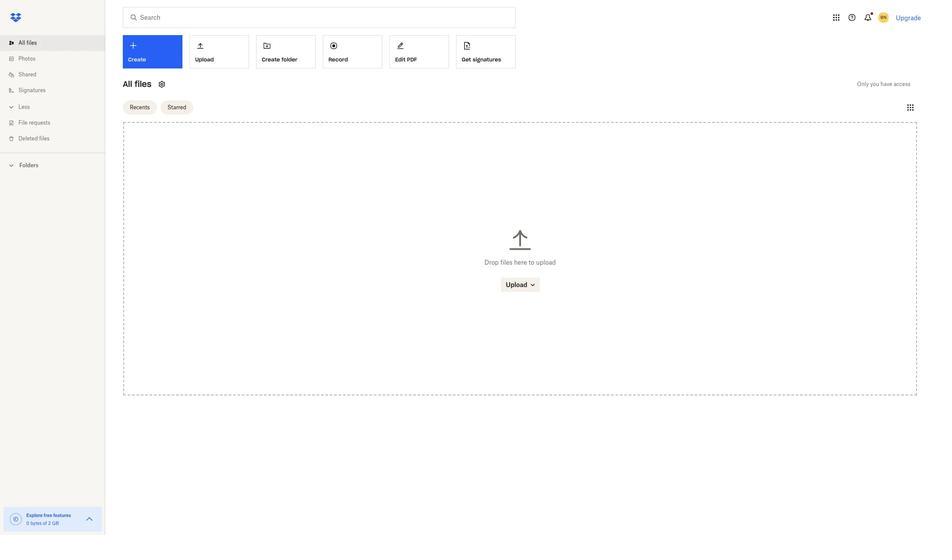 Task type: describe. For each thing, give the bounding box(es) containing it.
deleted
[[18, 135, 38, 142]]

signatures
[[473, 56, 502, 63]]

less
[[18, 104, 30, 110]]

upgrade link
[[897, 14, 922, 21]]

files left folder settings "icon"
[[135, 79, 152, 89]]

less image
[[7, 103, 16, 112]]

upload
[[537, 258, 556, 266]]

all files list item
[[0, 35, 105, 51]]

folders
[[19, 162, 38, 169]]

starred button
[[161, 100, 194, 114]]

record
[[329, 56, 348, 63]]

drop
[[485, 258, 499, 266]]

get
[[462, 56, 472, 63]]

gb
[[52, 521, 59, 526]]

drop files here to upload
[[485, 258, 556, 266]]

features
[[53, 513, 71, 518]]

folder
[[282, 56, 298, 63]]

free
[[44, 513, 52, 518]]

file
[[18, 119, 27, 126]]

all files link
[[7, 35, 105, 51]]

edit
[[396, 56, 406, 63]]

0 vertical spatial upload button
[[190, 35, 249, 68]]

edit pdf button
[[390, 35, 450, 68]]

create for create
[[128, 56, 146, 63]]

bytes
[[30, 521, 42, 526]]

only
[[858, 81, 870, 87]]

quota usage element
[[9, 512, 23, 526]]

explore free features 0 bytes of 2 gb
[[26, 513, 71, 526]]

deleted files link
[[7, 131, 105, 147]]

shared link
[[7, 67, 105, 83]]

shared
[[18, 71, 36, 78]]

signatures
[[18, 87, 46, 94]]

of
[[43, 521, 47, 526]]

1 vertical spatial upload button
[[501, 278, 540, 292]]

access
[[895, 81, 911, 87]]



Task type: vqa. For each thing, say whether or not it's contained in the screenshot.
rightmost shells
no



Task type: locate. For each thing, give the bounding box(es) containing it.
0 vertical spatial all
[[18, 40, 25, 46]]

create
[[262, 56, 280, 63], [128, 56, 146, 63]]

0 vertical spatial upload
[[195, 56, 214, 63]]

1 horizontal spatial create
[[262, 56, 280, 63]]

create folder button
[[256, 35, 316, 68]]

0 horizontal spatial all files
[[18, 40, 37, 46]]

1 horizontal spatial all files
[[123, 79, 152, 89]]

dropbox image
[[7, 9, 25, 26]]

files left here
[[501, 258, 513, 266]]

get signatures
[[462, 56, 502, 63]]

deleted files
[[18, 135, 50, 142]]

create inside create folder button
[[262, 56, 280, 63]]

create for create folder
[[262, 56, 280, 63]]

0 horizontal spatial create
[[128, 56, 146, 63]]

explore
[[26, 513, 43, 518]]

upload
[[195, 56, 214, 63], [506, 281, 528, 288]]

folders button
[[0, 158, 105, 172]]

list
[[0, 30, 105, 153]]

0 vertical spatial all files
[[18, 40, 37, 46]]

get signatures button
[[457, 35, 516, 68]]

all files inside list item
[[18, 40, 37, 46]]

Search text field
[[140, 13, 498, 22]]

create folder
[[262, 56, 298, 63]]

0 horizontal spatial all
[[18, 40, 25, 46]]

files right deleted
[[39, 135, 50, 142]]

0 horizontal spatial upload
[[195, 56, 214, 63]]

all files
[[18, 40, 37, 46], [123, 79, 152, 89]]

files inside all files link
[[27, 40, 37, 46]]

upload button
[[190, 35, 249, 68], [501, 278, 540, 292]]

1 horizontal spatial upload
[[506, 281, 528, 288]]

all up photos at the top
[[18, 40, 25, 46]]

all files up recents
[[123, 79, 152, 89]]

pdf
[[407, 56, 417, 63]]

0
[[26, 521, 29, 526]]

photos
[[18, 55, 36, 62]]

upgrade
[[897, 14, 922, 21]]

requests
[[29, 119, 50, 126]]

all up recents
[[123, 79, 132, 89]]

1 vertical spatial all files
[[123, 79, 152, 89]]

signatures link
[[7, 83, 105, 98]]

1 horizontal spatial all
[[123, 79, 132, 89]]

starred
[[168, 104, 186, 110]]

create inside the create popup button
[[128, 56, 146, 63]]

edit pdf
[[396, 56, 417, 63]]

1 vertical spatial upload
[[506, 281, 528, 288]]

bn button
[[877, 11, 891, 25]]

you
[[871, 81, 880, 87]]

all
[[18, 40, 25, 46], [123, 79, 132, 89]]

file requests link
[[7, 115, 105, 131]]

list containing all files
[[0, 30, 105, 153]]

recents button
[[123, 100, 157, 114]]

recents
[[130, 104, 150, 110]]

files
[[27, 40, 37, 46], [135, 79, 152, 89], [39, 135, 50, 142], [501, 258, 513, 266]]

1 horizontal spatial upload button
[[501, 278, 540, 292]]

bn
[[881, 14, 887, 20]]

have
[[881, 81, 893, 87]]

all inside list item
[[18, 40, 25, 46]]

to
[[529, 258, 535, 266]]

here
[[515, 258, 527, 266]]

folder settings image
[[157, 79, 167, 90]]

files up photos at the top
[[27, 40, 37, 46]]

files inside deleted files link
[[39, 135, 50, 142]]

only you have access
[[858, 81, 911, 87]]

all files up photos at the top
[[18, 40, 37, 46]]

2
[[48, 521, 51, 526]]

photos link
[[7, 51, 105, 67]]

0 horizontal spatial upload button
[[190, 35, 249, 68]]

create button
[[123, 35, 183, 68]]

record button
[[323, 35, 383, 68]]

file requests
[[18, 119, 50, 126]]

1 vertical spatial all
[[123, 79, 132, 89]]



